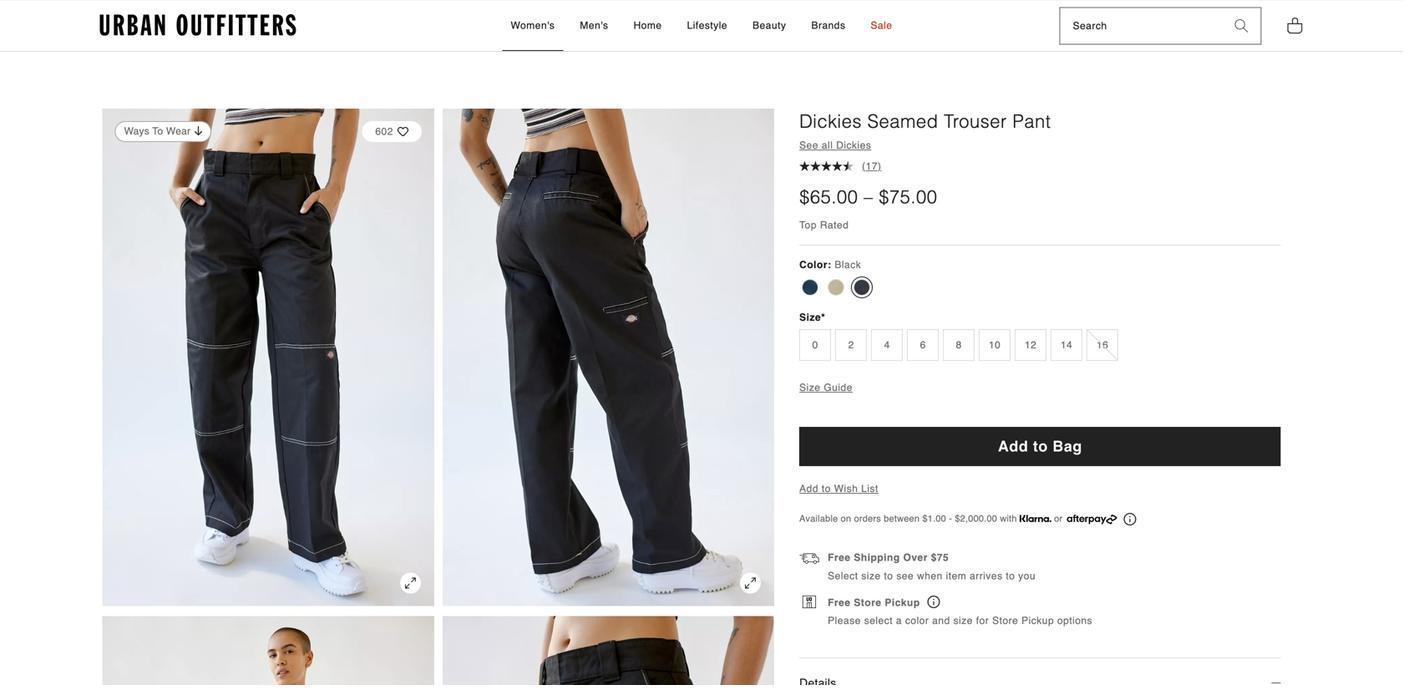 Task type: vqa. For each thing, say whether or not it's contained in the screenshot.
the right store
yes



Task type: describe. For each thing, give the bounding box(es) containing it.
-
[[949, 513, 953, 524]]

shipping
[[854, 552, 900, 564]]

dickies seamed trouser pant see all dickies
[[800, 111, 1051, 151]]

ways to wear
[[124, 125, 191, 137]]

12
[[1025, 339, 1037, 351]]

sale
[[871, 19, 893, 31]]

602
[[375, 126, 393, 137]]

0
[[813, 339, 819, 351]]

16
[[1097, 339, 1109, 351]]

with
[[1000, 513, 1017, 524]]

free shipping over $75 select size to see when item arrives to you
[[828, 552, 1036, 582]]

2
[[848, 339, 854, 351]]

ways to wear button
[[115, 113, 211, 150]]

you
[[1019, 570, 1036, 582]]

options
[[1058, 615, 1093, 627]]

1 store pickup image from the left
[[803, 596, 816, 608]]

1 star rating image from the left
[[800, 161, 811, 171]]

bag
[[1053, 438, 1083, 455]]

men's link
[[572, 1, 617, 51]]

brands
[[812, 19, 846, 31]]

dickies seamed trouser pant #1 image
[[443, 109, 775, 606]]

to left see
[[884, 570, 894, 582]]

to for wish
[[822, 483, 831, 495]]

–
[[864, 186, 874, 208]]

to for wear
[[152, 125, 163, 137]]

lifestyle
[[687, 19, 728, 31]]

all
[[822, 139, 833, 151]]

add to wish list button
[[800, 483, 879, 495]]

add to wish list
[[800, 483, 879, 495]]

to left you
[[1006, 570, 1015, 582]]

to for bag
[[1033, 438, 1048, 455]]

store pickup image
[[803, 596, 816, 608]]

0 vertical spatial dickies
[[800, 111, 862, 132]]

home link
[[625, 1, 671, 51]]

1 zoom in image from the left
[[400, 573, 421, 594]]

orders
[[854, 513, 881, 524]]

women's
[[511, 19, 555, 31]]

top rated
[[800, 219, 849, 231]]

3 star rating image from the left
[[843, 161, 854, 171]]

for
[[976, 615, 989, 627]]

tan image
[[828, 279, 845, 296]]

available
[[800, 513, 838, 524]]

on
[[841, 513, 852, 524]]

navy image
[[802, 279, 819, 296]]

1 vertical spatial store
[[993, 615, 1019, 627]]

free for free shipping over $75 select size to see when item arrives to you
[[828, 552, 851, 564]]

original price: $65.00 – $75.00 element
[[800, 184, 938, 210]]

men's
[[580, 19, 609, 31]]

size for size guide
[[800, 382, 821, 393]]

rated
[[820, 219, 849, 231]]

size for select
[[862, 570, 881, 582]]

$1.00
[[923, 513, 947, 524]]

item
[[946, 570, 967, 582]]

top
[[800, 219, 817, 231]]

urban outfitters image
[[100, 14, 296, 36]]

size for and
[[954, 615, 973, 627]]



Task type: locate. For each thing, give the bounding box(es) containing it.
add for add to bag
[[998, 438, 1029, 455]]

$65.00
[[800, 186, 858, 208]]

1 horizontal spatial store
[[993, 615, 1019, 627]]

1 vertical spatial dickies
[[836, 139, 872, 151]]

0 vertical spatial add
[[998, 438, 1029, 455]]

add for add to wish list
[[800, 483, 819, 495]]

wear
[[166, 125, 191, 137]]

size
[[800, 312, 821, 323], [800, 382, 821, 393]]

free
[[828, 552, 851, 564], [828, 597, 851, 608]]

Search text field
[[1061, 8, 1223, 44]]

store up select
[[854, 597, 882, 608]]

dickies up all
[[800, 111, 862, 132]]

or button
[[1020, 511, 1137, 526]]

0 horizontal spatial add
[[800, 483, 819, 495]]

size guide
[[800, 382, 853, 393]]

1 vertical spatial size
[[954, 615, 973, 627]]

see all dickies link
[[800, 139, 872, 151]]

add to bag button
[[800, 427, 1281, 466]]

afterpay image
[[1067, 514, 1117, 524]]

main navigation element
[[360, 1, 1043, 51]]

black image
[[854, 279, 871, 296]]

star rating image
[[800, 161, 811, 171], [811, 161, 821, 171]]

star rating image
[[821, 161, 832, 171], [832, 161, 843, 171], [843, 161, 854, 171]]

2 star rating image from the left
[[811, 161, 821, 171]]

add to bag
[[998, 438, 1083, 455]]

pickup left "options"
[[1022, 615, 1054, 627]]

add up available
[[800, 483, 819, 495]]

add inside button
[[998, 438, 1029, 455]]

1 horizontal spatial pickup
[[1022, 615, 1054, 627]]

dickies seamed trouser pant #3 image
[[443, 616, 775, 685]]

see
[[800, 139, 819, 151]]

4.5 stars element
[[800, 161, 854, 172]]

8
[[956, 339, 962, 351]]

color: black
[[800, 259, 862, 271]]

0 vertical spatial size
[[862, 570, 881, 582]]

0 horizontal spatial pickup
[[885, 597, 920, 608]]

to inside ways to wear button
[[152, 125, 163, 137]]

free up select
[[828, 552, 851, 564]]

0 horizontal spatial size
[[862, 570, 881, 582]]

see
[[897, 570, 914, 582]]

ways
[[124, 125, 150, 137]]

1 vertical spatial free
[[828, 597, 851, 608]]

please
[[828, 615, 861, 627]]

free up please
[[828, 597, 851, 608]]

1 vertical spatial size
[[800, 382, 821, 393]]

beauty
[[753, 19, 787, 31]]

2 free from the top
[[828, 597, 851, 608]]

pant
[[1013, 111, 1051, 132]]

1 horizontal spatial zoom in image
[[740, 573, 761, 594]]

6
[[920, 339, 926, 351]]

dickies seamed trouser pant image
[[102, 109, 434, 606]]

size for size
[[800, 312, 821, 323]]

2 zoom in image from the left
[[740, 573, 761, 594]]

0 horizontal spatial store
[[854, 597, 882, 608]]

pickup up the a
[[885, 597, 920, 608]]

0 vertical spatial store
[[854, 597, 882, 608]]

klarna image
[[1020, 515, 1052, 522]]

shipping options image
[[800, 551, 820, 571]]

size inside the free shipping over $75 select size to see when item arrives to you
[[862, 570, 881, 582]]

pickup
[[885, 597, 920, 608], [1022, 615, 1054, 627]]

to
[[152, 125, 163, 137], [1033, 438, 1048, 455], [822, 483, 831, 495], [884, 570, 894, 582], [1006, 570, 1015, 582]]

10
[[989, 339, 1001, 351]]

or
[[1055, 513, 1063, 524]]

a
[[896, 615, 902, 627]]

dickies right all
[[836, 139, 872, 151]]

0 vertical spatial free
[[828, 552, 851, 564]]

to inside the add to bag button
[[1033, 438, 1048, 455]]

brands link
[[803, 1, 854, 51]]

4
[[884, 339, 890, 351]]

store pickup image up and
[[928, 596, 940, 608]]

$75
[[931, 552, 949, 564]]

1 horizontal spatial store pickup image
[[928, 596, 940, 608]]

None search field
[[1061, 8, 1223, 44]]

free inside the free shipping over $75 select size to see when item arrives to you
[[828, 552, 851, 564]]

store pickup image down shipping options image
[[803, 596, 816, 608]]

please select a color and size for store pickup options
[[828, 615, 1093, 627]]

$2,000.00
[[955, 513, 998, 524]]

size
[[862, 570, 881, 582], [954, 615, 973, 627]]

free for free store pickup
[[828, 597, 851, 608]]

to left wish
[[822, 483, 831, 495]]

2 size from the top
[[800, 382, 821, 393]]

1 horizontal spatial size
[[954, 615, 973, 627]]

when
[[917, 570, 943, 582]]

seamed
[[868, 111, 939, 132]]

add
[[998, 438, 1029, 455], [800, 483, 819, 495]]

1 star rating image from the left
[[821, 161, 832, 171]]

1 size from the top
[[800, 312, 821, 323]]

store right the for
[[993, 615, 1019, 627]]

1 vertical spatial pickup
[[1022, 615, 1054, 627]]

color
[[906, 615, 929, 627]]

1 free from the top
[[828, 552, 851, 564]]

my shopping bag image
[[1287, 16, 1304, 35]]

search image
[[1235, 19, 1249, 33]]

select
[[864, 615, 893, 627]]

$75.00
[[879, 186, 938, 208]]

store
[[854, 597, 882, 608], [993, 615, 1019, 627]]

dickies
[[800, 111, 862, 132], [836, 139, 872, 151]]

1 horizontal spatial add
[[998, 438, 1029, 455]]

black
[[835, 259, 862, 271]]

0 horizontal spatial zoom in image
[[400, 573, 421, 594]]

store pickup image
[[803, 596, 816, 608], [928, 596, 940, 608]]

size left guide at the bottom right
[[800, 382, 821, 393]]

602 button
[[362, 113, 422, 150]]

to left bag
[[1033, 438, 1048, 455]]

sale link
[[863, 1, 901, 51]]

list
[[862, 483, 879, 495]]

select
[[828, 570, 858, 582]]

0 horizontal spatial store pickup image
[[803, 596, 816, 608]]

14
[[1061, 339, 1073, 351]]

trouser
[[944, 111, 1007, 132]]

free store pickup
[[828, 597, 924, 608]]

and
[[933, 615, 951, 627]]

to left wear
[[152, 125, 163, 137]]

zoom in image
[[400, 573, 421, 594], [740, 573, 761, 594]]

$65.00 – $75.00
[[800, 186, 938, 208]]

between
[[884, 513, 920, 524]]

beauty link
[[744, 1, 795, 51]]

2 store pickup image from the left
[[928, 596, 940, 608]]

women's link
[[503, 1, 563, 51]]

dickies seamed trouser pant #2 image
[[102, 616, 434, 685]]

over
[[904, 552, 928, 564]]

size left the for
[[954, 615, 973, 627]]

2 star rating image from the left
[[832, 161, 843, 171]]

0 vertical spatial size
[[800, 312, 821, 323]]

wish
[[834, 483, 858, 495]]

size guide button
[[800, 382, 853, 393]]

color:
[[800, 259, 832, 271]]

1 vertical spatial add
[[800, 483, 819, 495]]

guide
[[824, 382, 853, 393]]

home
[[634, 19, 662, 31]]

0 vertical spatial pickup
[[885, 597, 920, 608]]

size up 0
[[800, 312, 821, 323]]

arrives
[[970, 570, 1003, 582]]

add left bag
[[998, 438, 1029, 455]]

size down shipping
[[862, 570, 881, 582]]

lifestyle link
[[679, 1, 736, 51]]

available on orders between $1.00 - $2,000.00 with
[[800, 513, 1020, 524]]



